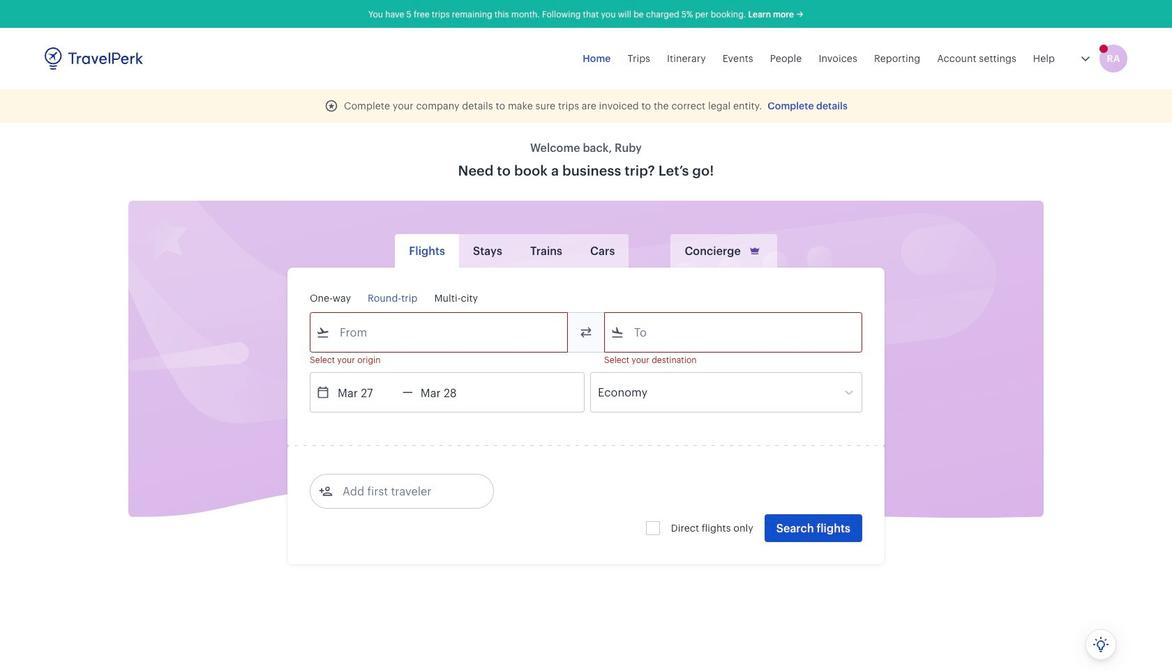 Task type: describe. For each thing, give the bounding box(es) containing it.
Add first traveler search field
[[333, 481, 478, 503]]



Task type: vqa. For each thing, say whether or not it's contained in the screenshot.
Add traveler search box
no



Task type: locate. For each thing, give the bounding box(es) containing it.
From search field
[[330, 322, 549, 344]]

Return text field
[[413, 373, 486, 412]]

Depart text field
[[330, 373, 403, 412]]

To search field
[[625, 322, 844, 344]]



